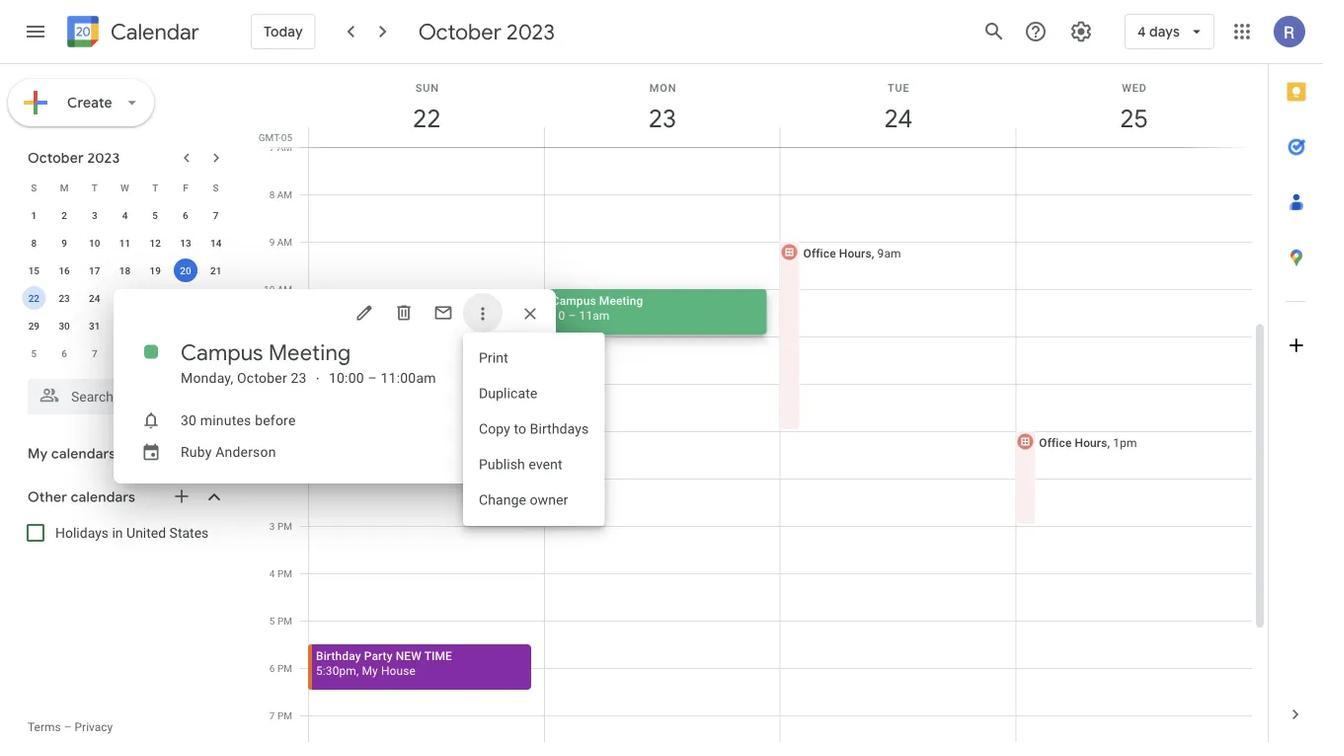 Task type: vqa. For each thing, say whether or not it's contained in the screenshot.
My calendars list
no



Task type: describe. For each thing, give the bounding box(es) containing it.
campus meeting 10 – 11am
[[552, 294, 644, 323]]

30 for 30
[[59, 320, 70, 332]]

create
[[67, 94, 113, 112]]

m
[[60, 182, 69, 194]]

sun 22
[[412, 82, 440, 135]]

states
[[170, 525, 209, 541]]

my calendars button
[[4, 439, 245, 470]]

12 pm
[[264, 378, 292, 390]]

2 pm
[[270, 473, 292, 485]]

18
[[119, 265, 131, 277]]

office for office hours , 9am
[[804, 247, 837, 260]]

ruby anderson
[[181, 444, 276, 460]]

10:00
[[329, 370, 364, 386]]

pm for 2 pm
[[278, 473, 292, 485]]

24 element
[[83, 287, 106, 310]]

17
[[89, 265, 100, 277]]

31
[[89, 320, 100, 332]]

pm for 1 pm
[[278, 426, 292, 438]]

november 10 element
[[174, 342, 198, 366]]

21
[[210, 265, 222, 277]]

privacy
[[75, 721, 113, 735]]

11:00am
[[381, 370, 436, 386]]

5 pm
[[270, 616, 292, 627]]

am for 8 am
[[277, 189, 292, 201]]

1 vertical spatial october
[[28, 149, 84, 167]]

21 element
[[204, 259, 228, 283]]

holidays in united states
[[55, 525, 209, 541]]

terms
[[28, 721, 61, 735]]

add other calendars image
[[172, 487, 192, 507]]

24 inside column header
[[884, 102, 912, 135]]

20
[[180, 265, 191, 277]]

ruby
[[181, 444, 212, 460]]

23 inside mon 23
[[648, 102, 676, 135]]

pm for 4 pm
[[278, 568, 292, 580]]

12 for 12
[[150, 237, 161, 249]]

10 for november 10 element
[[180, 348, 191, 360]]

main drawer image
[[24, 20, 47, 43]]

gmt-05
[[259, 131, 292, 143]]

7 for 7 am
[[269, 141, 275, 153]]

my calendars
[[28, 446, 116, 463]]

row containing 8
[[19, 229, 231, 257]]

16
[[59, 265, 70, 277]]

11 for 11 element in the top of the page
[[119, 237, 131, 249]]

create button
[[8, 79, 154, 126]]

0 horizontal spatial 9
[[61, 237, 67, 249]]

october inside campus meeting monday, october 23 ⋅ 10:00 – 11:00am
[[237, 370, 287, 386]]

owner
[[530, 493, 569, 509]]

anderson
[[216, 444, 276, 460]]

11 for the november 11 element
[[210, 348, 222, 360]]

tue
[[888, 82, 910, 94]]

f
[[183, 182, 188, 194]]

25 element
[[113, 287, 137, 310]]

row containing 15
[[19, 257, 231, 285]]

print
[[479, 350, 509, 367]]

, for 1pm
[[1108, 436, 1111, 450]]

other calendars button
[[4, 482, 245, 514]]

to
[[514, 421, 527, 438]]

grid containing 22
[[253, 64, 1269, 743]]

2 for 2 pm
[[270, 473, 275, 485]]

calendars for other calendars
[[71, 489, 135, 507]]

in
[[112, 525, 123, 541]]

2 for 2
[[61, 209, 67, 221]]

1 horizontal spatial october 2023
[[419, 18, 555, 45]]

mon
[[650, 82, 677, 94]]

1 horizontal spatial 6
[[183, 209, 188, 221]]

row containing 5
[[19, 340, 231, 368]]

31 element
[[83, 314, 106, 338]]

7 am
[[269, 141, 292, 153]]

cell for 31
[[110, 312, 140, 340]]

25 column header
[[1016, 64, 1253, 147]]

28 element
[[204, 287, 228, 310]]

pm for 5 pm
[[278, 616, 292, 627]]

row containing 22
[[19, 285, 231, 312]]

row containing s
[[19, 174, 231, 202]]

gmt-
[[259, 131, 281, 143]]

24 link
[[876, 96, 922, 141]]

tue 24
[[884, 82, 912, 135]]

30 element
[[52, 314, 76, 338]]

1 horizontal spatial 2023
[[507, 18, 555, 45]]

wed 25
[[1119, 82, 1148, 135]]

20, today element
[[174, 259, 198, 283]]

6 for the november 6 element
[[61, 348, 67, 360]]

pm for 6 pm
[[278, 663, 292, 675]]

05
[[281, 131, 292, 143]]

5:30pm
[[316, 664, 357, 678]]

12 element
[[143, 231, 167, 255]]

hours for 9am
[[840, 247, 872, 260]]

office hours , 9am
[[804, 247, 902, 260]]

campus for campus meeting monday, october 23 ⋅ 10:00 – 11:00am
[[181, 339, 264, 367]]

13
[[180, 237, 191, 249]]

change owner
[[479, 493, 569, 509]]

terms – privacy
[[28, 721, 113, 735]]

0 vertical spatial october
[[419, 18, 502, 45]]

pm for 12 pm
[[278, 378, 292, 390]]

22 link
[[404, 96, 450, 141]]

minutes
[[200, 412, 251, 429]]

1 t from the left
[[92, 182, 98, 194]]

7 for november 7 element
[[92, 348, 97, 360]]

11 element
[[113, 231, 137, 255]]

2 t from the left
[[152, 182, 158, 194]]

29 element
[[22, 314, 46, 338]]

14 element
[[204, 231, 228, 255]]

10 am
[[264, 284, 292, 295]]

w
[[121, 182, 129, 194]]

7 up the "14" element
[[213, 209, 219, 221]]

calendar element
[[63, 12, 199, 55]]

1pm
[[1114, 436, 1138, 450]]

, inside birthday party new time 5:30pm , my house
[[357, 664, 359, 678]]

8 am
[[269, 189, 292, 201]]

terms link
[[28, 721, 61, 735]]

other
[[28, 489, 67, 507]]

row containing 29
[[19, 312, 231, 340]]

23 inside campus meeting monday, october 23 ⋅ 10:00 – 11:00am
[[291, 370, 307, 386]]

25 inside 25 element
[[119, 292, 131, 304]]

9 for 9 am
[[269, 236, 275, 248]]

office hours , 1pm
[[1040, 436, 1138, 450]]

settings menu image
[[1070, 20, 1094, 43]]

9am
[[878, 247, 902, 260]]

time
[[424, 650, 453, 663]]

mon 23
[[648, 82, 677, 135]]

email event details image
[[434, 303, 453, 323]]

16 element
[[52, 259, 76, 283]]

9 for november 9 element
[[153, 348, 158, 360]]

9 am
[[269, 236, 292, 248]]



Task type: locate. For each thing, give the bounding box(es) containing it.
4 up 5 pm
[[270, 568, 275, 580]]

1 horizontal spatial t
[[152, 182, 158, 194]]

None search field
[[0, 371, 245, 415]]

1 vertical spatial 4
[[122, 209, 128, 221]]

s left m
[[31, 182, 37, 194]]

22 inside "column header"
[[412, 102, 440, 135]]

pm for 3 pm
[[278, 521, 292, 533]]

pm up 5 pm
[[278, 568, 292, 580]]

0 vertical spatial october 2023
[[419, 18, 555, 45]]

3 row from the top
[[19, 229, 231, 257]]

october 2023 up sun
[[419, 18, 555, 45]]

1 vertical spatial 3
[[270, 521, 275, 533]]

pm down 2 pm
[[278, 521, 292, 533]]

row down 18 'element'
[[19, 285, 231, 312]]

cell
[[110, 312, 140, 340], [140, 312, 170, 340], [110, 340, 140, 368]]

23
[[648, 102, 676, 135], [59, 292, 70, 304], [291, 370, 307, 386]]

2 am from the top
[[277, 189, 292, 201]]

0 vertical spatial 8
[[269, 189, 275, 201]]

calendars inside dropdown button
[[51, 446, 116, 463]]

calendars for my calendars
[[51, 446, 116, 463]]

23 down 16
[[59, 292, 70, 304]]

23 element
[[52, 287, 76, 310]]

meeting for campus meeting monday, october 23 ⋅ 10:00 – 11:00am
[[269, 339, 351, 367]]

7
[[269, 141, 275, 153], [213, 209, 219, 221], [92, 348, 97, 360], [270, 710, 275, 722]]

4 pm
[[270, 568, 292, 580]]

2 vertical spatial 6
[[270, 663, 275, 675]]

1 vertical spatial 8
[[31, 237, 37, 249]]

0 vertical spatial –
[[569, 309, 576, 323]]

october up m
[[28, 149, 84, 167]]

0 vertical spatial hours
[[840, 247, 872, 260]]

2 s from the left
[[213, 182, 219, 194]]

pm left ⋅
[[278, 378, 292, 390]]

22 cell
[[19, 285, 49, 312]]

6 down 30 element
[[61, 348, 67, 360]]

birthdays
[[530, 421, 589, 438]]

1 pm from the top
[[278, 378, 292, 390]]

0 vertical spatial 12
[[150, 237, 161, 249]]

– inside campus meeting 10 – 11am
[[569, 309, 576, 323]]

birthday
[[316, 650, 361, 663]]

1 s from the left
[[31, 182, 37, 194]]

0 horizontal spatial october
[[28, 149, 84, 167]]

october down "campus meeting" 'heading'
[[237, 370, 287, 386]]

13 element
[[174, 231, 198, 255]]

1 horizontal spatial hours
[[1075, 436, 1108, 450]]

holidays
[[55, 525, 109, 541]]

copy to birthdays
[[479, 421, 589, 438]]

my up other
[[28, 446, 48, 463]]

4 pm from the top
[[278, 521, 292, 533]]

0 horizontal spatial 11
[[119, 237, 131, 249]]

3 for 3
[[92, 209, 97, 221]]

11 up the 18 on the left of the page
[[119, 237, 131, 249]]

office left 9am
[[804, 247, 837, 260]]

6 row from the top
[[19, 312, 231, 340]]

campus meeting monday, october 23 ⋅ 10:00 – 11:00am
[[181, 339, 436, 386]]

4 up 11 element in the top of the page
[[122, 209, 128, 221]]

1 horizontal spatial 9
[[153, 348, 158, 360]]

4 row from the top
[[19, 257, 231, 285]]

1 vertical spatial office
[[1040, 436, 1072, 450]]

event
[[529, 457, 563, 473]]

9 up 16 element on the left of the page
[[61, 237, 67, 249]]

t
[[92, 182, 98, 194], [152, 182, 158, 194]]

0 vertical spatial my
[[28, 446, 48, 463]]

1 pm
[[270, 426, 292, 438]]

2 horizontal spatial 6
[[270, 663, 275, 675]]

change
[[479, 493, 527, 509]]

1 horizontal spatial office
[[1040, 436, 1072, 450]]

0 vertical spatial 30
[[59, 320, 70, 332]]

1 for 1 pm
[[270, 426, 275, 438]]

days
[[1150, 23, 1181, 41]]

row down w
[[19, 202, 231, 229]]

other calendars
[[28, 489, 135, 507]]

today button
[[251, 8, 316, 55]]

1 row from the top
[[19, 174, 231, 202]]

3 inside row group
[[92, 209, 97, 221]]

1 am from the top
[[277, 141, 292, 153]]

–
[[569, 309, 576, 323], [368, 370, 377, 386], [64, 721, 72, 735]]

17 element
[[83, 259, 106, 283]]

24 down 17
[[89, 292, 100, 304]]

my
[[28, 446, 48, 463], [362, 664, 378, 678]]

grid
[[253, 64, 1269, 743]]

s right the f
[[213, 182, 219, 194]]

0 horizontal spatial ,
[[357, 664, 359, 678]]

19 element
[[143, 259, 167, 283]]

calendar
[[111, 18, 199, 46]]

row containing 1
[[19, 202, 231, 229]]

4 am from the top
[[277, 284, 292, 295]]

2 inside row
[[61, 209, 67, 221]]

12 up 19
[[150, 237, 161, 249]]

wed
[[1123, 82, 1148, 94]]

hours left 1pm
[[1075, 436, 1108, 450]]

⋅
[[315, 370, 321, 386]]

, for 9am
[[872, 247, 875, 260]]

meeting inside campus meeting monday, october 23 ⋅ 10:00 – 11:00am
[[269, 339, 351, 367]]

1 vertical spatial 22
[[28, 292, 40, 304]]

new
[[396, 650, 422, 663]]

4 for 4 days
[[1138, 23, 1147, 41]]

1 horizontal spatial 25
[[1119, 102, 1148, 135]]

7 for 7 pm
[[270, 710, 275, 722]]

1 horizontal spatial 4
[[270, 568, 275, 580]]

6 for 6 pm
[[270, 663, 275, 675]]

10 left "11am"
[[552, 309, 566, 323]]

10 down 9 am
[[264, 284, 275, 295]]

0 vertical spatial ,
[[872, 247, 875, 260]]

1 horizontal spatial 22
[[412, 102, 440, 135]]

5 pm from the top
[[278, 568, 292, 580]]

7 pm from the top
[[278, 663, 292, 675]]

3
[[92, 209, 97, 221], [270, 521, 275, 533]]

cell left november 9 element
[[110, 340, 140, 368]]

hours left 9am
[[840, 247, 872, 260]]

2 horizontal spatial 9
[[269, 236, 275, 248]]

before
[[255, 412, 296, 429]]

campus for campus meeting 10 – 11am
[[552, 294, 597, 308]]

row down 25 element
[[19, 312, 231, 340]]

23 down mon
[[648, 102, 676, 135]]

2 row from the top
[[19, 202, 231, 229]]

10 up 17
[[89, 237, 100, 249]]

2 vertical spatial 23
[[291, 370, 307, 386]]

october 2023 grid
[[19, 174, 231, 368]]

privacy link
[[75, 721, 113, 735]]

calendars up other calendars at the bottom
[[51, 446, 116, 463]]

4 left days
[[1138, 23, 1147, 41]]

,
[[872, 247, 875, 260], [1108, 436, 1111, 450], [357, 664, 359, 678]]

calendars inside 'dropdown button'
[[71, 489, 135, 507]]

0 horizontal spatial meeting
[[269, 339, 351, 367]]

15
[[28, 265, 40, 277]]

2 horizontal spatial 4
[[1138, 23, 1147, 41]]

meeting up "11am"
[[600, 294, 644, 308]]

7 down 31 "element"
[[92, 348, 97, 360]]

campus inside campus meeting monday, october 23 ⋅ 10:00 – 11:00am
[[181, 339, 264, 367]]

8 for 8
[[31, 237, 37, 249]]

22 down sun
[[412, 102, 440, 135]]

22
[[412, 102, 440, 135], [28, 292, 40, 304]]

2 down "anderson"
[[270, 473, 275, 485]]

0 horizontal spatial 4
[[122, 209, 128, 221]]

am down 9 am
[[277, 284, 292, 295]]

1 vertical spatial 24
[[89, 292, 100, 304]]

delete event image
[[394, 303, 414, 323]]

23 inside 23 'element'
[[59, 292, 70, 304]]

am for 7 am
[[277, 141, 292, 153]]

25 down the 18 on the left of the page
[[119, 292, 131, 304]]

am up 9 am
[[277, 189, 292, 201]]

1 vertical spatial my
[[362, 664, 378, 678]]

1 vertical spatial 2
[[270, 473, 275, 485]]

12 inside row group
[[150, 237, 161, 249]]

8
[[269, 189, 275, 201], [31, 237, 37, 249]]

0 horizontal spatial office
[[804, 247, 837, 260]]

Search for people text field
[[40, 379, 213, 415]]

2 vertical spatial –
[[64, 721, 72, 735]]

5 down '29' element
[[31, 348, 37, 360]]

3 up 10 element
[[92, 209, 97, 221]]

22 inside cell
[[28, 292, 40, 304]]

0 vertical spatial 1
[[31, 209, 37, 221]]

0 horizontal spatial 2
[[61, 209, 67, 221]]

1 vertical spatial hours
[[1075, 436, 1108, 450]]

0 vertical spatial 2023
[[507, 18, 555, 45]]

8 for 8 am
[[269, 189, 275, 201]]

hours
[[840, 247, 872, 260], [1075, 436, 1108, 450]]

0 horizontal spatial my
[[28, 446, 48, 463]]

1 horizontal spatial october
[[237, 370, 287, 386]]

pm up 3 pm
[[278, 473, 292, 485]]

– inside campus meeting monday, october 23 ⋅ 10:00 – 11:00am
[[368, 370, 377, 386]]

5 for the november 5 element
[[31, 348, 37, 360]]

22 up 29
[[28, 292, 40, 304]]

s
[[31, 182, 37, 194], [213, 182, 219, 194]]

1 up "anderson"
[[270, 426, 275, 438]]

1 horizontal spatial 23
[[291, 370, 307, 386]]

11 up monday,
[[210, 348, 222, 360]]

t left w
[[92, 182, 98, 194]]

2 pm from the top
[[278, 426, 292, 438]]

1 for 1
[[31, 209, 37, 221]]

row up 18 'element'
[[19, 229, 231, 257]]

12 for 12 pm
[[264, 378, 275, 390]]

10 for 10 element
[[89, 237, 100, 249]]

pm up 7 pm
[[278, 663, 292, 675]]

4 inside the 4 days dropdown button
[[1138, 23, 1147, 41]]

15 element
[[22, 259, 46, 283]]

24
[[884, 102, 912, 135], [89, 292, 100, 304]]

hours for 1pm
[[1075, 436, 1108, 450]]

7 row from the top
[[19, 340, 231, 368]]

7 pm
[[270, 710, 292, 722]]

11am
[[580, 309, 610, 323]]

10 right november 9 element
[[180, 348, 191, 360]]

row group
[[19, 202, 231, 368]]

7 down 6 pm
[[270, 710, 275, 722]]

, left 1pm
[[1108, 436, 1111, 450]]

, left 9am
[[872, 247, 875, 260]]

24 inside row group
[[89, 292, 100, 304]]

1 vertical spatial 12
[[264, 378, 275, 390]]

2 horizontal spatial 5
[[270, 616, 275, 627]]

30 for 30 minutes before
[[181, 412, 197, 429]]

4 inside october 2023 grid
[[122, 209, 128, 221]]

t left the f
[[152, 182, 158, 194]]

pm
[[278, 378, 292, 390], [278, 426, 292, 438], [278, 473, 292, 485], [278, 521, 292, 533], [278, 568, 292, 580], [278, 616, 292, 627], [278, 663, 292, 675], [278, 710, 292, 722]]

3 up the 4 pm
[[270, 521, 275, 533]]

0 vertical spatial 23
[[648, 102, 676, 135]]

pm down 6 pm
[[278, 710, 292, 722]]

0 horizontal spatial t
[[92, 182, 98, 194]]

27 element
[[174, 287, 198, 310]]

7 left 05
[[269, 141, 275, 153]]

november 5 element
[[22, 342, 46, 366]]

1 vertical spatial –
[[368, 370, 377, 386]]

0 horizontal spatial 5
[[31, 348, 37, 360]]

24 column header
[[780, 64, 1017, 147]]

campus inside campus meeting 10 – 11am
[[552, 294, 597, 308]]

4
[[1138, 23, 1147, 41], [122, 209, 128, 221], [270, 568, 275, 580]]

october
[[419, 18, 502, 45], [28, 149, 84, 167], [237, 370, 287, 386]]

4 for 4 pm
[[270, 568, 275, 580]]

5 up 12 element
[[153, 209, 158, 221]]

5 up 6 pm
[[270, 616, 275, 627]]

1 horizontal spatial s
[[213, 182, 219, 194]]

0 horizontal spatial 22
[[28, 292, 40, 304]]

1 vertical spatial 6
[[61, 348, 67, 360]]

6 up 7 pm
[[270, 663, 275, 675]]

25 down wed
[[1119, 102, 1148, 135]]

– right terms link
[[64, 721, 72, 735]]

– left "11am"
[[569, 309, 576, 323]]

october up sun
[[419, 18, 502, 45]]

6 inside grid
[[270, 663, 275, 675]]

1 vertical spatial 1
[[270, 426, 275, 438]]

10 inside campus meeting 10 – 11am
[[552, 309, 566, 323]]

office for office hours , 1pm
[[1040, 436, 1072, 450]]

10 element
[[83, 231, 106, 255]]

0 vertical spatial meeting
[[600, 294, 644, 308]]

12 down "campus meeting" 'heading'
[[264, 378, 275, 390]]

10 for 10 am
[[264, 284, 275, 295]]

0 horizontal spatial 6
[[61, 348, 67, 360]]

4 days button
[[1125, 8, 1215, 55]]

2 vertical spatial october
[[237, 370, 287, 386]]

party
[[364, 650, 393, 663]]

house
[[381, 664, 416, 678]]

25 link
[[1112, 96, 1158, 141]]

1 horizontal spatial 2
[[270, 473, 275, 485]]

office
[[804, 247, 837, 260], [1040, 436, 1072, 450]]

1 vertical spatial campus
[[181, 339, 264, 367]]

0 vertical spatial office
[[804, 247, 837, 260]]

0 horizontal spatial –
[[64, 721, 72, 735]]

4 for 4
[[122, 209, 128, 221]]

1 horizontal spatial ,
[[872, 247, 875, 260]]

my inside birthday party new time 5:30pm , my house
[[362, 664, 378, 678]]

my down the "party"
[[362, 664, 378, 678]]

30 down 23 'element' on the top
[[59, 320, 70, 332]]

8 inside grid
[[269, 189, 275, 201]]

9 up 10 am
[[269, 236, 275, 248]]

30 inside october 2023 grid
[[59, 320, 70, 332]]

23 column header
[[544, 64, 781, 147]]

1 horizontal spatial 30
[[181, 412, 197, 429]]

1 inside october 2023 grid
[[31, 209, 37, 221]]

5 inside grid
[[270, 616, 275, 627]]

0 vertical spatial 11
[[119, 237, 131, 249]]

cell for 7
[[110, 340, 140, 368]]

november 7 element
[[83, 342, 106, 366]]

1 horizontal spatial 5
[[153, 209, 158, 221]]

30 up the ruby
[[181, 412, 197, 429]]

0 vertical spatial 3
[[92, 209, 97, 221]]

2023
[[507, 18, 555, 45], [87, 149, 120, 167]]

1 vertical spatial 25
[[119, 292, 131, 304]]

menu containing print
[[463, 333, 605, 527]]

19
[[150, 265, 161, 277]]

0 horizontal spatial s
[[31, 182, 37, 194]]

october 2023 up m
[[28, 149, 120, 167]]

november 11 element
[[204, 342, 228, 366]]

publish
[[479, 457, 525, 473]]

publish event
[[479, 457, 563, 473]]

11
[[119, 237, 131, 249], [210, 348, 222, 360]]

5 row from the top
[[19, 285, 231, 312]]

24 down tue
[[884, 102, 912, 135]]

4 days
[[1138, 23, 1181, 41]]

2 down m
[[61, 209, 67, 221]]

2 horizontal spatial ,
[[1108, 436, 1111, 450]]

– right 10:00 at the left of page
[[368, 370, 377, 386]]

20 cell
[[170, 257, 201, 285]]

6
[[183, 209, 188, 221], [61, 348, 67, 360], [270, 663, 275, 675]]

meeting for campus meeting 10 – 11am
[[600, 294, 644, 308]]

pm for 7 pm
[[278, 710, 292, 722]]

0 vertical spatial 22
[[412, 102, 440, 135]]

am up 8 am
[[277, 141, 292, 153]]

tab list
[[1270, 64, 1324, 688]]

am for 10 am
[[277, 284, 292, 295]]

my inside dropdown button
[[28, 446, 48, 463]]

6 pm
[[270, 663, 292, 675]]

0 vertical spatial 24
[[884, 102, 912, 135]]

calendars up in
[[71, 489, 135, 507]]

0 horizontal spatial campus
[[181, 339, 264, 367]]

3 am from the top
[[277, 236, 292, 248]]

23 link
[[640, 96, 686, 141]]

duplicate
[[479, 386, 538, 402]]

november 9 element
[[143, 342, 167, 366]]

meeting up ⋅
[[269, 339, 351, 367]]

0 vertical spatial 5
[[153, 209, 158, 221]]

6 pm from the top
[[278, 616, 292, 627]]

november 6 element
[[52, 342, 76, 366]]

1 up 15 element
[[31, 209, 37, 221]]

0 horizontal spatial 2023
[[87, 149, 120, 167]]

row
[[19, 174, 231, 202], [19, 202, 231, 229], [19, 229, 231, 257], [19, 257, 231, 285], [19, 285, 231, 312], [19, 312, 231, 340], [19, 340, 231, 368]]

, down birthday at the bottom of page
[[357, 664, 359, 678]]

meeting inside campus meeting 10 – 11am
[[600, 294, 644, 308]]

8 pm from the top
[[278, 710, 292, 722]]

1 vertical spatial meeting
[[269, 339, 351, 367]]

1 vertical spatial calendars
[[71, 489, 135, 507]]

0 vertical spatial calendars
[[51, 446, 116, 463]]

1 vertical spatial 23
[[59, 292, 70, 304]]

0 vertical spatial 25
[[1119, 102, 1148, 135]]

sun
[[416, 82, 439, 94]]

1 vertical spatial october 2023
[[28, 149, 120, 167]]

pm up 2 pm
[[278, 426, 292, 438]]

1 horizontal spatial campus
[[552, 294, 597, 308]]

cell down 25 element
[[110, 312, 140, 340]]

5 for 5 pm
[[270, 616, 275, 627]]

1 horizontal spatial 3
[[270, 521, 275, 533]]

am down 8 am
[[277, 236, 292, 248]]

26 element
[[143, 287, 167, 310]]

1 vertical spatial 30
[[181, 412, 197, 429]]

14
[[210, 237, 222, 249]]

0 horizontal spatial 8
[[31, 237, 37, 249]]

12
[[150, 237, 161, 249], [264, 378, 275, 390]]

0 horizontal spatial october 2023
[[28, 149, 120, 167]]

copy
[[479, 421, 511, 438]]

23 left ⋅
[[291, 370, 307, 386]]

8 up 9 am
[[269, 189, 275, 201]]

8 inside row
[[31, 237, 37, 249]]

2 vertical spatial 5
[[270, 616, 275, 627]]

october 2023
[[419, 18, 555, 45], [28, 149, 120, 167]]

5
[[153, 209, 158, 221], [31, 348, 37, 360], [270, 616, 275, 627]]

cell up november 9 element
[[140, 312, 170, 340]]

row group containing 1
[[19, 202, 231, 368]]

campus up "11am"
[[552, 294, 597, 308]]

campus up monday,
[[181, 339, 264, 367]]

30 minutes before
[[181, 412, 296, 429]]

6 up 13 element
[[183, 209, 188, 221]]

campus
[[552, 294, 597, 308], [181, 339, 264, 367]]

1 horizontal spatial –
[[368, 370, 377, 386]]

0 horizontal spatial 25
[[119, 292, 131, 304]]

0 vertical spatial campus
[[552, 294, 597, 308]]

2 horizontal spatial 23
[[648, 102, 676, 135]]

9
[[269, 236, 275, 248], [61, 237, 67, 249], [153, 348, 158, 360]]

22 column header
[[308, 64, 545, 147]]

3 pm from the top
[[278, 473, 292, 485]]

0 horizontal spatial 3
[[92, 209, 97, 221]]

2
[[61, 209, 67, 221], [270, 473, 275, 485]]

campus meeting heading
[[181, 339, 351, 367]]

9 left november 10 element
[[153, 348, 158, 360]]

3 for 3 pm
[[270, 521, 275, 533]]

today
[[264, 23, 303, 41]]

0 horizontal spatial 1
[[31, 209, 37, 221]]

calendar heading
[[107, 18, 199, 46]]

2 vertical spatial ,
[[357, 664, 359, 678]]

monday,
[[181, 370, 234, 386]]

row up 11 element in the top of the page
[[19, 174, 231, 202]]

menu
[[463, 333, 605, 527]]

1
[[31, 209, 37, 221], [270, 426, 275, 438]]

30
[[59, 320, 70, 332], [181, 412, 197, 429]]

29
[[28, 320, 40, 332]]

1 horizontal spatial my
[[362, 664, 378, 678]]

0 vertical spatial 6
[[183, 209, 188, 221]]

1 vertical spatial ,
[[1108, 436, 1111, 450]]

am for 9 am
[[277, 236, 292, 248]]

8 up 15 element
[[31, 237, 37, 249]]

2 horizontal spatial october
[[419, 18, 502, 45]]

3 pm
[[270, 521, 292, 533]]

22 element
[[22, 287, 46, 310]]

office left 1pm
[[1040, 436, 1072, 450]]

united
[[127, 525, 166, 541]]

birthday party new time 5:30pm , my house
[[316, 650, 453, 678]]

row up 25 element
[[19, 257, 231, 285]]

18 element
[[113, 259, 137, 283]]

pm up 6 pm
[[278, 616, 292, 627]]

25 inside wed 25
[[1119, 102, 1148, 135]]

row down 31 "element"
[[19, 340, 231, 368]]



